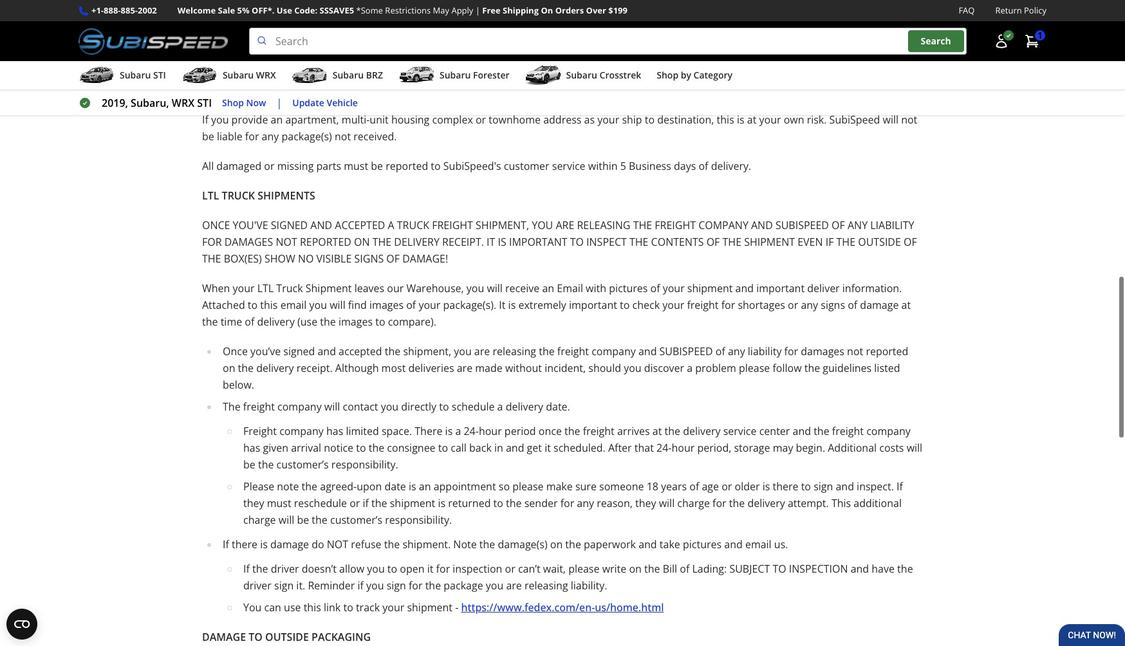 Task type: locate. For each thing, give the bounding box(es) containing it.
releasing inside if the driver doesn't allow you to open it for inspection or can't wait, please write on the bill of lading: subject to inspection and have the driver sign it. reminder if you sign for the package you are releasing liability.
[[525, 578, 569, 592]]

packaging
[[202, 48, 250, 63], [595, 48, 643, 63], [477, 65, 525, 79]]

shipping
[[503, 5, 539, 16]]

your
[[211, 32, 233, 46], [598, 112, 620, 126], [760, 112, 782, 126], [233, 280, 255, 294], [663, 280, 685, 294], [419, 297, 441, 311], [663, 297, 685, 311], [383, 600, 405, 614]]

box(es)
[[224, 251, 262, 265]]

of down 'liability'
[[904, 234, 918, 248]]

1 horizontal spatial it
[[545, 440, 551, 454]]

return
[[996, 5, 1023, 16]]

any up the "a subaru crosstrek thumbnail image"
[[531, 48, 548, 63]]

2 vertical spatial an
[[419, 479, 431, 493]]

deliver
[[808, 280, 840, 294]]

any up problem
[[728, 343, 746, 358]]

0 horizontal spatial with
[[586, 280, 607, 294]]

ltl down all
[[202, 188, 219, 202]]

2 horizontal spatial sign
[[814, 479, 834, 493]]

boxes
[[550, 48, 579, 63]]

5 subaru from the left
[[567, 69, 598, 81]]

liable
[[748, 65, 773, 79], [217, 128, 243, 142]]

2 vertical spatial that
[[635, 440, 654, 454]]

sssave5
[[320, 5, 354, 16]]

do
[[312, 537, 324, 551]]

and up this
[[836, 479, 855, 493]]

1 and from the left
[[311, 217, 332, 231]]

our inside if your shipment becomes damaged or lost in transit, please notify our customer service department immediately. please include photos of the packaging as well as pictures of the damaged part(s). do not discard any boxes or packaging materials that were included with the shipment. in order to fully process a damage claim, all original products and packaging materials must be provided. subispeed is not liable for damage claims that are denied due to customer negligence.
[[523, 32, 540, 46]]

1 horizontal spatial and
[[752, 217, 773, 231]]

0 vertical spatial our
[[523, 32, 540, 46]]

2 freight from the left
[[655, 217, 696, 231]]

delivery up period
[[506, 399, 544, 413]]

0 vertical spatial subispeed
[[776, 217, 830, 231]]

faq
[[959, 5, 976, 16]]

releasing up without
[[493, 343, 537, 358]]

if inside the please note the agreed-upon date is an appointment so please make sure someone 18 years of age or older is there to sign and inspect. if they must reschedule or if the shipment is returned to the sender for any reason, they will charge for the delivery attempt. this additional charge will be the customer's responsibility.
[[363, 495, 369, 510]]

0 horizontal spatial subispeed
[[665, 65, 716, 79]]

not down the signed
[[276, 234, 297, 248]]

subaru down boxes
[[567, 69, 598, 81]]

the down the include
[[809, 48, 825, 63]]

truck inside the once you've signed and accepted a truck freight shipment, you are releasing the freight company and subispeed of any liability for damages not reported on the delivery receipt. it is important to inspect the contents of the shipment even if the outside of the box(es) show no visible signs of damage!
[[397, 217, 430, 231]]

shop
[[657, 69, 679, 81], [222, 96, 244, 109]]

0 horizontal spatial it
[[428, 561, 434, 575]]

freight inside once you've signed and accepted the shipment, you are releasing the freight company and subispeed of any liability for damages not reported on the delivery receipt. although most deliveries are made without incident, should you discover a problem please follow the guidelines listed below.
[[558, 343, 589, 358]]

not down were on the right top of the page
[[729, 65, 745, 79]]

provide
[[232, 112, 268, 126]]

policy
[[1025, 5, 1047, 16]]

any inside when your ltl truck shipment leaves our warehouse, you will receive an email with pictures of your shipment and important deliver information. attached to this email you will find images of your package(s). it is extremely important to check your freight for shortages or any signs of damage at the time of delivery (use the images to compare).
[[802, 297, 819, 311]]

1 horizontal spatial our
[[523, 32, 540, 46]]

as right well
[[288, 48, 299, 63]]

for down the age on the right of page
[[713, 495, 727, 510]]

forester
[[473, 69, 510, 81]]

sign down open
[[387, 578, 406, 592]]

the up contents
[[634, 217, 653, 231]]

please down liability
[[739, 360, 771, 374]]

on down once on the left bottom of page
[[223, 360, 235, 374]]

0 vertical spatial on
[[223, 360, 235, 374]]

and inside when your ltl truck shipment leaves our warehouse, you will receive an email with pictures of your shipment and important deliver information. attached to this email you will find images of your package(s). it is extremely important to check your freight for shortages or any signs of damage at the time of delivery (use the images to compare).
[[736, 280, 754, 294]]

0 vertical spatial there
[[773, 479, 799, 493]]

of up problem
[[716, 343, 726, 358]]

you right shipment,
[[454, 343, 472, 358]]

1 horizontal spatial shipment.
[[827, 48, 875, 63]]

truck up delivery
[[397, 217, 430, 231]]

subispeed's
[[444, 158, 502, 172]]

update vehicle button
[[293, 96, 358, 110]]

if inside the please note the agreed-upon date is an appointment so please make sure someone 18 years of age or older is there to sign and inspect. if they must reschedule or if the shipment is returned to the sender for any reason, they will charge for the delivery attempt. this additional charge will be the customer's responsibility.
[[897, 479, 904, 493]]

the
[[634, 217, 653, 231], [373, 234, 392, 248], [630, 234, 649, 248], [723, 234, 742, 248], [837, 234, 856, 248], [202, 251, 221, 265]]

liability
[[748, 343, 782, 358]]

1 horizontal spatial 24-
[[657, 440, 672, 454]]

so
[[499, 479, 510, 493]]

if for if your shipment becomes damaged or lost in transit, please notify our customer service department immediately. please include photos of the packaging as well as pictures of the damaged part(s). do not discard any boxes or packaging materials that were included with the shipment. in order to fully process a damage claim, all original products and packaging materials must be provided. subispeed is not liable for damage claims that are denied due to customer negligence.
[[202, 32, 209, 46]]

damaged down lost
[[374, 48, 419, 63]]

that up 'shop by category'
[[693, 48, 713, 63]]

a subaru crosstrek thumbnail image image
[[525, 66, 561, 85]]

inspect
[[587, 234, 627, 248]]

customer's down arrival
[[277, 457, 329, 471]]

1 horizontal spatial customer's
[[330, 512, 383, 526]]

1 vertical spatial 24-
[[657, 440, 672, 454]]

damage to outside packaging
[[202, 629, 371, 644]]

1 horizontal spatial ltl
[[257, 280, 274, 294]]

if inside if your shipment becomes damaged or lost in transit, please notify our customer service department immediately. please include photos of the packaging as well as pictures of the damaged part(s). do not discard any boxes or packaging materials that were included with the shipment. in order to fully process a damage claim, all original products and packaging materials must be provided. subispeed is not liable for damage claims that are denied due to customer negligence.
[[202, 32, 209, 46]]

welcome sale 5% off*. use code: sssave5 *some restrictions may apply | free shipping on orders over $199
[[178, 5, 628, 16]]

you inside if you provide an apartment, multi-unit housing complex or townhome address as your ship to destination, this is at your own risk. subispeed will not be liable for any package(s) not received.
[[211, 112, 229, 126]]

you right 'should'
[[624, 360, 642, 374]]

1 horizontal spatial |
[[476, 5, 480, 16]]

if down allow
[[358, 578, 364, 592]]

address
[[544, 112, 582, 126]]

are down 'order'
[[889, 65, 905, 79]]

0 vertical spatial shipment
[[291, 2, 343, 16]]

will up 'it'
[[487, 280, 503, 294]]

that down arrives
[[635, 440, 654, 454]]

0 vertical spatial releasing
[[493, 343, 537, 358]]

1 vertical spatial pictures
[[610, 280, 648, 294]]

3 subaru from the left
[[333, 69, 364, 81]]

for down provide
[[245, 128, 259, 142]]

or right complex
[[476, 112, 486, 126]]

the down limited
[[369, 440, 385, 454]]

24- up the back
[[464, 423, 479, 437]]

0 vertical spatial responsibility.
[[332, 457, 399, 471]]

0 vertical spatial shop
[[657, 69, 679, 81]]

has down 'freight'
[[243, 440, 260, 454]]

if inside if you provide an apartment, multi-unit housing complex or townhome address as your ship to destination, this is at your own risk. subispeed will not be liable for any package(s) not received.
[[202, 112, 209, 126]]

pictures inside when your ltl truck shipment leaves our warehouse, you will receive an email with pictures of your shipment and important deliver information. attached to this email you will find images of your package(s). it is extremely important to check your freight for shortages or any signs of damage at the time of delivery (use the images to compare).
[[610, 280, 648, 294]]

subispeed inside if your shipment becomes damaged or lost in transit, please notify our customer service department immediately. please include photos of the packaging as well as pictures of the damaged part(s). do not discard any boxes or packaging materials that were included with the shipment. in order to fully process a damage claim, all original products and packaging materials must be provided. subispeed is not liable for damage claims that are denied due to customer negligence.
[[665, 65, 716, 79]]

unit
[[370, 112, 389, 126]]

subaru crosstrek button
[[525, 64, 642, 90]]

your left own
[[760, 112, 782, 126]]

1 vertical spatial this
[[260, 297, 278, 311]]

0 horizontal spatial shop
[[222, 96, 244, 109]]

hour
[[479, 423, 502, 437], [672, 440, 695, 454]]

0 horizontal spatial sti
[[153, 69, 166, 81]]

or inside if you provide an apartment, multi-unit housing complex or townhome address as your ship to destination, this is at your own risk. subispeed will not be liable for any package(s) not received.
[[476, 112, 486, 126]]

wrx
[[256, 69, 276, 81], [172, 96, 195, 110]]

if down upon
[[363, 495, 369, 510]]

you can use this link to track your shipment - https://www.fedex.com/en-us/home.html
[[243, 600, 664, 614]]

1 vertical spatial subispeed
[[830, 112, 881, 126]]

1 vertical spatial materials
[[528, 65, 573, 79]]

1 vertical spatial in
[[495, 440, 504, 454]]

once you've signed and accepted a truck freight shipment, you are releasing the freight company and subispeed of any liability for damages not reported on the delivery receipt. it is important to inspect the contents of the shipment even if the outside of the box(es) show no visible signs of damage!
[[202, 217, 918, 265]]

shipment down contents
[[688, 280, 733, 294]]

this
[[717, 112, 735, 126], [260, 297, 278, 311], [304, 600, 321, 614]]

in right the back
[[495, 440, 504, 454]]

2 vertical spatial must
[[267, 495, 292, 510]]

damage down the include
[[793, 65, 831, 79]]

damage(s)
[[498, 537, 548, 551]]

0 vertical spatial pictures
[[301, 48, 340, 63]]

button image
[[995, 34, 1010, 49]]

2 and from the left
[[752, 217, 773, 231]]

subispeed down were on the right top of the page
[[665, 65, 716, 79]]

0 vertical spatial at
[[748, 112, 757, 126]]

service inside if your shipment becomes damaged or lost in transit, please notify our customer service department immediately. please include photos of the packaging as well as pictures of the damaged part(s). do not discard any boxes or packaging materials that were included with the shipment. in order to fully process a damage claim, all original products and packaging materials must be provided. subispeed is not liable for damage claims that are denied due to customer negligence.
[[591, 32, 624, 46]]

customer's inside the please note the agreed-upon date is an appointment so please make sure someone 18 years of age or older is there to sign and inspect. if they must reschedule or if the shipment is returned to the sender for any reason, they will charge for the delivery attempt. this additional charge will be the customer's responsibility.
[[330, 512, 383, 526]]

delivery inside once you've signed and accepted the shipment, you are releasing the freight company and subispeed of any liability for damages not reported on the delivery receipt. although most deliveries are made without incident, should you discover a problem please follow the guidelines listed below.
[[257, 360, 294, 374]]

releasing down "wait,"
[[525, 578, 569, 592]]

directly
[[402, 399, 437, 413]]

2 horizontal spatial on
[[630, 561, 642, 575]]

as right address
[[585, 112, 595, 126]]

1 horizontal spatial must
[[344, 158, 369, 172]]

of inside once you've signed and accepted the shipment, you are releasing the freight company and subispeed of any liability for damages not reported on the delivery receipt. although most deliveries are made without incident, should you discover a problem please follow the guidelines listed below.
[[716, 343, 726, 358]]

responsibility. inside "freight company has limited space. there is a 24-hour period once the freight arrives at the delivery service center and the freight company has given arrival notice to the consignee to call back in and get it scheduled. after that 24-hour period, storage may begin. additional costs will be the customer's responsibility."
[[332, 457, 399, 471]]

| right now
[[277, 96, 282, 110]]

shop down due
[[222, 96, 244, 109]]

1 horizontal spatial to
[[571, 234, 584, 248]]

0 horizontal spatial please
[[243, 479, 275, 493]]

1 horizontal spatial liable
[[748, 65, 773, 79]]

+1-
[[91, 5, 104, 16]]

arrival
[[291, 440, 321, 454]]

it inside "freight company has limited space. there is a 24-hour period once the freight arrives at the delivery service center and the freight company has given arrival notice to the consignee to call back in and get it scheduled. after that 24-hour period, storage may begin. additional costs will be the customer's responsibility."
[[545, 440, 551, 454]]

please
[[459, 32, 490, 46], [739, 360, 771, 374], [513, 479, 544, 493], [569, 561, 600, 575]]

center
[[760, 423, 791, 437]]

of up "check"
[[651, 280, 661, 294]]

1 horizontal spatial with
[[786, 48, 806, 63]]

as up process
[[253, 48, 264, 63]]

sti up 2019, subaru, wrx sti
[[153, 69, 166, 81]]

1 horizontal spatial in
[[495, 440, 504, 454]]

on inside if the driver doesn't allow you to open it for inspection or can't wait, please write on the bill of lading: subject to inspection and have the driver sign it. reminder if you sign for the package you are releasing liability.
[[630, 561, 642, 575]]

be inside the please note the agreed-upon date is an appointment so please make sure someone 18 years of age or older is there to sign and inspect. if they must reschedule or if the shipment is returned to the sender for any reason, they will charge for the delivery attempt. this additional charge will be the customer's responsibility.
[[297, 512, 309, 526]]

faq link
[[959, 4, 976, 17]]

1 horizontal spatial not
[[327, 537, 349, 551]]

additional
[[829, 440, 877, 454]]

bill
[[663, 561, 678, 575]]

track
[[356, 600, 380, 614]]

0 vertical spatial liable
[[748, 65, 773, 79]]

outside inside the once you've signed and accepted a truck freight shipment, you are releasing the freight company and subispeed of any liability for damages not reported on the delivery receipt. it is important to inspect the contents of the shipment even if the outside of the box(es) show no visible signs of damage!
[[859, 234, 902, 248]]

the right inspect
[[630, 234, 649, 248]]

liable inside if your shipment becomes damaged or lost in transit, please notify our customer service department immediately. please include photos of the packaging as well as pictures of the damaged part(s). do not discard any boxes or packaging materials that were included with the shipment. in order to fully process a damage claim, all original products and packaging materials must be provided. subispeed is not liable for damage claims that are denied due to customer negligence.
[[748, 65, 773, 79]]

damages
[[801, 343, 845, 358]]

0 vertical spatial in
[[411, 32, 420, 46]]

0 horizontal spatial subispeed
[[660, 343, 713, 358]]

discard
[[493, 48, 528, 63]]

0 vertical spatial subispeed
[[665, 65, 716, 79]]

must inside the please note the agreed-upon date is an appointment so please make sure someone 18 years of age or older is there to sign and inspect. if they must reschedule or if the shipment is returned to the sender for any reason, they will charge for the delivery attempt. this additional charge will be the customer's responsibility.
[[267, 495, 292, 510]]

an inside if you provide an apartment, multi-unit housing complex or townhome address as your ship to destination, this is at your own risk. subispeed will not be liable for any package(s) not received.
[[271, 112, 283, 126]]

damage inside when your ltl truck shipment leaves our warehouse, you will receive an email with pictures of your shipment and important deliver information. attached to this email you will find images of your package(s). it is extremely important to check your freight for shortages or any signs of damage at the time of delivery (use the images to compare).
[[861, 297, 900, 311]]

is inside if you provide an apartment, multi-unit housing complex or townhome address as your ship to destination, this is at your own risk. subispeed will not be liable for any package(s) not received.
[[738, 112, 745, 126]]

1 vertical spatial hour
[[672, 440, 695, 454]]

or
[[378, 32, 388, 46], [582, 48, 592, 63], [476, 112, 486, 126], [264, 158, 275, 172], [788, 297, 799, 311], [722, 479, 733, 493], [350, 495, 360, 510], [505, 561, 516, 575]]

please
[[751, 32, 782, 46], [243, 479, 275, 493]]

24-
[[464, 423, 479, 437], [657, 440, 672, 454]]

welcome
[[178, 5, 216, 16]]

shop for shop by category
[[657, 69, 679, 81]]

0 vertical spatial must
[[575, 65, 600, 79]]

1 vertical spatial important
[[569, 297, 618, 311]]

damaged
[[202, 2, 254, 16]]

if inside if the driver doesn't allow you to open it for inspection or can't wait, please write on the bill of lading: subject to inspection and have the driver sign it. reminder if you sign for the package you are releasing liability.
[[358, 578, 364, 592]]

1 vertical spatial customer's
[[330, 512, 383, 526]]

1 vertical spatial with
[[586, 280, 607, 294]]

sender
[[525, 495, 558, 510]]

not inside once you've signed and accepted the shipment, you are releasing the freight company and subispeed of any liability for damages not reported on the delivery receipt. although most deliveries are made without incident, should you discover a problem please follow the guidelines listed below.
[[848, 343, 864, 358]]

the up most
[[385, 343, 401, 358]]

2 subaru from the left
[[223, 69, 254, 81]]

shipment. inside if your shipment becomes damaged or lost in transit, please notify our customer service department immediately. please include photos of the packaging as well as pictures of the damaged part(s). do not discard any boxes or packaging materials that were included with the shipment. in order to fully process a damage claim, all original products and packaging materials must be provided. subispeed is not liable for damage claims that are denied due to customer negligence.
[[827, 48, 875, 63]]

packaging up fully in the left top of the page
[[202, 48, 250, 63]]

2 they from the left
[[636, 495, 657, 510]]

own
[[784, 112, 805, 126]]

customer's
[[277, 457, 329, 471], [330, 512, 383, 526]]

if for you
[[358, 578, 364, 592]]

be down reschedule
[[297, 512, 309, 526]]

subispeed
[[776, 217, 830, 231], [660, 343, 713, 358]]

attached
[[202, 297, 245, 311]]

1 horizontal spatial reported
[[867, 343, 909, 358]]

in
[[878, 48, 887, 63]]

if inside if the driver doesn't allow you to open it for inspection or can't wait, please write on the bill of lading: subject to inspection and have the driver sign it. reminder if you sign for the package you are releasing liability.
[[243, 561, 250, 575]]

for inside if your shipment becomes damaged or lost in transit, please notify our customer service department immediately. please include photos of the packaging as well as pictures of the damaged part(s). do not discard any boxes or packaging materials that were included with the shipment. in order to fully process a damage claim, all original products and packaging materials must be provided. subispeed is not liable for damage claims that are denied due to customer negligence.
[[776, 65, 790, 79]]

0 horizontal spatial email
[[281, 297, 307, 311]]

sale
[[218, 5, 235, 16]]

1 vertical spatial liable
[[217, 128, 243, 142]]

1 vertical spatial truck
[[397, 217, 430, 231]]

are inside if the driver doesn't allow you to open it for inspection or can't wait, please write on the bill of lading: subject to inspection and have the driver sign it. reminder if you sign for the package you are releasing liability.
[[507, 578, 522, 592]]

when your ltl truck shipment leaves our warehouse, you will receive an email with pictures of your shipment and important deliver information. attached to this email you will find images of your package(s). it is extremely important to check your freight for shortages or any signs of damage at the time of delivery (use the images to compare).
[[202, 280, 912, 328]]

if for if there is damage do not refuse the shipment. note the damage(s) on the paperwork and take pictures and email us.
[[223, 537, 229, 551]]

will right costs
[[907, 440, 923, 454]]

upon
[[357, 479, 382, 493]]

1 vertical spatial has
[[243, 440, 260, 454]]

open widget image
[[6, 609, 37, 640]]

now
[[246, 96, 266, 109]]

reported
[[300, 234, 352, 248]]

a subaru brz thumbnail image image
[[292, 66, 328, 85]]

sign
[[814, 479, 834, 493], [274, 578, 294, 592], [387, 578, 406, 592]]

1 vertical spatial responsibility.
[[385, 512, 452, 526]]

at left own
[[748, 112, 757, 126]]

for inside when your ltl truck shipment leaves our warehouse, you will receive an email with pictures of your shipment and important deliver information. attached to this email you will find images of your package(s). it is extremely important to check your freight for shortages or any signs of damage at the time of delivery (use the images to compare).
[[722, 297, 736, 311]]

our inside when your ltl truck shipment leaves our warehouse, you will receive an email with pictures of your shipment and important deliver information. attached to this email you will find images of your package(s). it is extremely important to check your freight for shortages or any signs of damage at the time of delivery (use the images to compare).
[[387, 280, 404, 294]]

costs
[[880, 440, 905, 454]]

2 vertical spatial this
[[304, 600, 321, 614]]

0 horizontal spatial hour
[[479, 423, 502, 437]]

find
[[348, 297, 367, 311]]

customer up update
[[272, 82, 317, 96]]

subispeed up discover
[[660, 343, 713, 358]]

1 vertical spatial if
[[358, 578, 364, 592]]

0 vertical spatial sti
[[153, 69, 166, 81]]

a
[[388, 217, 395, 231]]

must right parts
[[344, 158, 369, 172]]

email down truck
[[281, 297, 307, 311]]

shipment up becomes
[[291, 2, 343, 16]]

on
[[223, 360, 235, 374], [551, 537, 563, 551], [630, 561, 642, 575]]

the up "wait,"
[[566, 537, 582, 551]]

extremely
[[519, 297, 567, 311]]

to inside if the driver doesn't allow you to open it for inspection or can't wait, please write on the bill of lading: subject to inspection and have the driver sign it. reminder if you sign for the package you are releasing liability.
[[773, 561, 787, 575]]

1 vertical spatial an
[[543, 280, 555, 294]]

0 horizontal spatial truck
[[222, 188, 255, 202]]

0 vertical spatial with
[[786, 48, 806, 63]]

there up "attempt."
[[773, 479, 799, 493]]

1 horizontal spatial there
[[773, 479, 799, 493]]

subaru up negligence.
[[333, 69, 364, 81]]

must inside if your shipment becomes damaged or lost in transit, please notify our customer service department immediately. please include photos of the packaging as well as pictures of the damaged part(s). do not discard any boxes or packaging materials that were included with the shipment. in order to fully process a damage claim, all original products and packaging materials must be provided. subispeed is not liable for damage claims that are denied due to customer negligence.
[[575, 65, 600, 79]]

an
[[271, 112, 283, 126], [543, 280, 555, 294], [419, 479, 431, 493]]

not
[[474, 48, 490, 63], [729, 65, 745, 79], [902, 112, 918, 126], [335, 128, 351, 142], [848, 343, 864, 358]]

-
[[456, 600, 459, 614]]

pictures inside if your shipment becomes damaged or lost in transit, please notify our customer service department immediately. please include photos of the packaging as well as pictures of the damaged part(s). do not discard any boxes or packaging materials that were included with the shipment. in order to fully process a damage claim, all original products and packaging materials must be provided. subispeed is not liable for damage claims that are denied due to customer negligence.
[[301, 48, 340, 63]]

customer
[[542, 32, 588, 46], [272, 82, 317, 96], [504, 158, 550, 172]]

sure
[[576, 479, 597, 493]]

below.
[[223, 377, 254, 391]]

1 horizontal spatial at
[[748, 112, 757, 126]]

4 subaru from the left
[[440, 69, 471, 81]]

https://www.fedex.com/en-
[[462, 600, 595, 614]]

customer up boxes
[[542, 32, 588, 46]]

1 vertical spatial shipment.
[[403, 537, 451, 551]]

0 horizontal spatial our
[[387, 280, 404, 294]]

the down so
[[506, 495, 522, 510]]

| left "free"
[[476, 5, 480, 16]]

2 horizontal spatial at
[[902, 297, 912, 311]]

materials down department
[[646, 48, 690, 63]]

2 vertical spatial on
[[630, 561, 642, 575]]

packaging up crosstrek
[[595, 48, 643, 63]]

for up package
[[436, 561, 450, 575]]

important up shortages
[[757, 280, 805, 294]]

ltl inside when your ltl truck shipment leaves our warehouse, you will receive an email with pictures of your shipment and important deliver information. attached to this email you will find images of your package(s). it is extremely important to check your freight for shortages or any signs of damage at the time of delivery (use the images to compare).
[[257, 280, 274, 294]]

damaged / lost shipment
[[202, 2, 343, 16]]

0 horizontal spatial shipment
[[291, 2, 343, 16]]

to down you
[[249, 629, 263, 644]]

1 horizontal spatial subispeed
[[776, 217, 830, 231]]

0 vertical spatial damaged
[[330, 32, 375, 46]]

has up notice
[[327, 423, 344, 437]]

you
[[211, 112, 229, 126], [467, 280, 485, 294], [310, 297, 327, 311], [454, 343, 472, 358], [624, 360, 642, 374], [381, 399, 399, 413], [367, 561, 385, 575], [367, 578, 384, 592], [486, 578, 504, 592]]

0 vertical spatial charge
[[678, 495, 710, 510]]

0 vertical spatial truck
[[222, 188, 255, 202]]

the up reschedule
[[302, 479, 318, 493]]

shipment inside the once you've signed and accepted a truck freight shipment, you are releasing the freight company and subispeed of any liability for damages not reported on the delivery receipt. it is important to inspect the contents of the shipment even if the outside of the box(es) show no visible signs of damage!
[[745, 234, 796, 248]]

1 vertical spatial to
[[773, 561, 787, 575]]

shipment. up open
[[403, 537, 451, 551]]

2 horizontal spatial service
[[724, 423, 757, 437]]

0 vertical spatial reported
[[386, 158, 428, 172]]

at inside if you provide an apartment, multi-unit housing complex or townhome address as your ship to destination, this is at your own risk. subispeed will not be liable for any package(s) not received.
[[748, 112, 757, 126]]

pictures up lading:
[[683, 537, 722, 551]]

subispeed inside the once you've signed and accepted a truck freight shipment, you are releasing the freight company and subispeed of any liability for damages not reported on the delivery receipt. it is important to inspect the contents of the shipment even if the outside of the box(es) show no visible signs of damage!
[[776, 217, 830, 231]]

5%
[[237, 5, 250, 16]]

1 vertical spatial reported
[[867, 343, 909, 358]]

begin.
[[797, 440, 826, 454]]

0 horizontal spatial this
[[260, 297, 278, 311]]

if
[[363, 495, 369, 510], [358, 578, 364, 592]]

1 horizontal spatial sign
[[387, 578, 406, 592]]

5
[[621, 158, 627, 172]]

ltl left truck
[[257, 280, 274, 294]]

shipment,
[[476, 217, 530, 231]]

subaru for subaru forester
[[440, 69, 471, 81]]

1 horizontal spatial service
[[591, 32, 624, 46]]

2 horizontal spatial an
[[543, 280, 555, 294]]

1 freight from the left
[[432, 217, 473, 231]]

restrictions
[[385, 5, 431, 16]]

with right email
[[586, 280, 607, 294]]

subaru inside "dropdown button"
[[223, 69, 254, 81]]

brz
[[366, 69, 383, 81]]

any inside once you've signed and accepted the shipment, you are releasing the freight company and subispeed of any liability for damages not reported on the delivery receipt. although most deliveries are made without incident, should you discover a problem please follow the guidelines listed below.
[[728, 343, 746, 358]]

freight inside when your ltl truck shipment leaves our warehouse, you will receive an email with pictures of your shipment and important deliver information. attached to this email you will find images of your package(s). it is extremely important to check your freight for shortages or any signs of damage at the time of delivery (use the images to compare).
[[688, 297, 719, 311]]

shipment,
[[403, 343, 452, 358]]

or inside when your ltl truck shipment leaves our warehouse, you will receive an email with pictures of your shipment and important deliver information. attached to this email you will find images of your package(s). it is extremely important to check your freight for shortages or any signs of damage at the time of delivery (use the images to compare).
[[788, 297, 799, 311]]

not up "guidelines"
[[848, 343, 864, 358]]

or inside if the driver doesn't allow you to open it for inspection or can't wait, please write on the bill of lading: subject to inspection and have the driver sign it. reminder if you sign for the package you are releasing liability.
[[505, 561, 516, 575]]

be inside if you provide an apartment, multi-unit housing complex or townhome address as your ship to destination, this is at your own risk. subispeed will not be liable for any package(s) not received.
[[202, 128, 214, 142]]

0 vertical spatial to
[[571, 234, 584, 248]]

2 vertical spatial customer
[[504, 158, 550, 172]]

0 vertical spatial important
[[757, 280, 805, 294]]

2 horizontal spatial packaging
[[595, 48, 643, 63]]

hour up the back
[[479, 423, 502, 437]]

it right get at the bottom of page
[[545, 440, 551, 454]]

and inside the please note the agreed-upon date is an appointment so please make sure someone 18 years of age or older is there to sign and inspect. if they must reschedule or if the shipment is returned to the sender for any reason, they will charge for the delivery attempt. this additional charge will be the customer's responsibility.
[[836, 479, 855, 493]]

0 horizontal spatial liable
[[217, 128, 243, 142]]

shipment inside the please note the agreed-upon date is an appointment so please make sure someone 18 years of age or older is there to sign and inspect. if they must reschedule or if the shipment is returned to the sender for any reason, they will charge for the delivery attempt. this additional charge will be the customer's responsibility.
[[390, 495, 436, 510]]

your left ship
[[598, 112, 620, 126]]

truck up you've
[[222, 188, 255, 202]]

period
[[505, 423, 536, 437]]

must down boxes
[[575, 65, 600, 79]]

if for if you provide an apartment, multi-unit housing complex or townhome address as your ship to destination, this is at your own risk. subispeed will not be liable for any package(s) not received.
[[202, 112, 209, 126]]

please up do
[[459, 32, 490, 46]]

of inside the please note the agreed-upon date is an appointment so please make sure someone 18 years of age or older is there to sign and inspect. if they must reschedule or if the shipment is returned to the sender for any reason, they will charge for the delivery attempt. this additional charge will be the customer's responsibility.
[[690, 479, 700, 493]]

1 subaru from the left
[[120, 69, 151, 81]]

delivery inside "freight company has limited space. there is a 24-hour period once the freight arrives at the delivery service center and the freight company has given arrival notice to the consignee to call back in and get it scheduled. after that 24-hour period, storage may begin. additional costs will be the customer's responsibility."
[[684, 423, 721, 437]]

images down the leaves
[[370, 297, 404, 311]]

0 horizontal spatial outside
[[265, 629, 309, 644]]

space.
[[382, 423, 412, 437]]

allow
[[340, 561, 365, 575]]

shop inside dropdown button
[[657, 69, 679, 81]]

be inside if your shipment becomes damaged or lost in transit, please notify our customer service department immediately. please include photos of the packaging as well as pictures of the damaged part(s). do not discard any boxes or packaging materials that were included with the shipment. in order to fully process a damage claim, all original products and packaging materials must be provided. subispeed is not liable for damage claims that are denied due to customer negligence.
[[602, 65, 614, 79]]

email inside when your ltl truck shipment leaves our warehouse, you will receive an email with pictures of your shipment and important deliver information. attached to this email you will find images of your package(s). it is extremely important to check your freight for shortages or any signs of damage at the time of delivery (use the images to compare).
[[281, 297, 307, 311]]

of inside if the driver doesn't allow you to open it for inspection or can't wait, please write on the bill of lading: subject to inspection and have the driver sign it. reminder if you sign for the package you are releasing liability.
[[680, 561, 690, 575]]

subaru for subaru sti
[[120, 69, 151, 81]]

be
[[602, 65, 614, 79], [202, 128, 214, 142], [371, 158, 383, 172], [243, 457, 256, 471], [297, 512, 309, 526]]

once
[[539, 423, 562, 437]]

subaru inside dropdown button
[[120, 69, 151, 81]]

subispeed inside once you've signed and accepted the shipment, you are releasing the freight company and subispeed of any liability for damages not reported on the delivery receipt. although most deliveries are made without incident, should you discover a problem please follow the guidelines listed below.
[[660, 343, 713, 358]]

images
[[370, 297, 404, 311], [339, 314, 373, 328]]

wrx inside "dropdown button"
[[256, 69, 276, 81]]



Task type: describe. For each thing, give the bounding box(es) containing it.
of right signs
[[848, 297, 858, 311]]

to up now
[[259, 82, 269, 96]]

you up "package(s)."
[[467, 280, 485, 294]]

the right (use
[[320, 314, 336, 328]]

be inside "freight company has limited space. there is a 24-hour period once the freight arrives at the delivery service center and the freight company has given arrival notice to the consignee to call back in and get it scheduled. after that 24-hour period, storage may begin. additional costs will be the customer's responsibility."
[[243, 457, 256, 471]]

on inside once you've signed and accepted the shipment, you are releasing the freight company and subispeed of any liability for damages not reported on the delivery receipt. although most deliveries are made without incident, should you discover a problem please follow the guidelines listed below.
[[223, 360, 235, 374]]

to inside if the driver doesn't allow you to open it for inspection or can't wait, please write on the bill of lading: subject to inspection and have the driver sign it. reminder if you sign for the package you are releasing liability.
[[388, 561, 398, 575]]

notice
[[324, 440, 354, 454]]

are left made
[[457, 360, 473, 374]]

a inside "freight company has limited space. there is a 24-hour period once the freight arrives at the delivery service center and the freight company has given arrival notice to the consignee to call back in and get it scheduled. after that 24-hour period, storage may begin. additional costs will be the customer's responsibility."
[[456, 423, 461, 437]]

inspection
[[453, 561, 503, 575]]

1 vertical spatial images
[[339, 314, 373, 328]]

the down given
[[258, 457, 274, 471]]

the up begin.
[[814, 423, 830, 437]]

2 vertical spatial pictures
[[683, 537, 722, 551]]

may
[[773, 440, 794, 454]]

and up the subject at the bottom
[[725, 537, 743, 551]]

this inside if you provide an apartment, multi-unit housing complex or townhome address as your ship to destination, this is at your own risk. subispeed will not be liable for any package(s) not received.
[[717, 112, 735, 126]]

1 horizontal spatial as
[[288, 48, 299, 63]]

lost
[[263, 2, 288, 16]]

0 vertical spatial that
[[693, 48, 713, 63]]

and up receipt.
[[318, 343, 336, 358]]

the up 'all'
[[355, 48, 371, 63]]

years
[[662, 479, 687, 493]]

scheduled.
[[554, 440, 606, 454]]

0 horizontal spatial wrx
[[172, 96, 195, 110]]

department
[[627, 32, 684, 46]]

for
[[202, 234, 222, 248]]

crosstrek
[[600, 69, 642, 81]]

at inside "freight company has limited space. there is a 24-hour period once the freight arrives at the delivery service center and the freight company has given arrival notice to the consignee to call back in and get it scheduled. after that 24-hour period, storage may begin. additional costs will be the customer's responsibility."
[[653, 423, 662, 437]]

is left do
[[260, 537, 268, 551]]

to down limited
[[356, 440, 366, 454]]

damage up update
[[286, 65, 325, 79]]

1 they from the left
[[243, 495, 264, 510]]

shipment left '-'
[[407, 600, 453, 614]]

period,
[[698, 440, 732, 454]]

this inside when your ltl truck shipment leaves our warehouse, you will receive an email with pictures of your shipment and important deliver information. attached to this email you will find images of your package(s). it is extremely important to check your freight for shortages or any signs of damage at the time of delivery (use the images to compare).
[[260, 297, 278, 311]]

if you provide an apartment, multi-unit housing complex or townhome address as your ship to destination, this is at your own risk. subispeed will not be liable for any package(s) not received.
[[202, 112, 918, 142]]

there inside the please note the agreed-upon date is an appointment so please make sure someone 18 years of age or older is there to sign and inspect. if they must reschedule or if the shipment is returned to the sender for any reason, they will charge for the delivery attempt. this additional charge will be the customer's responsibility.
[[773, 479, 799, 493]]

any inside if you provide an apartment, multi-unit housing complex or townhome address as your ship to destination, this is at your own risk. subispeed will not be liable for any package(s) not received.
[[262, 128, 279, 142]]

complex
[[433, 112, 473, 126]]

your down warehouse,
[[419, 297, 441, 311]]

and inside if the driver doesn't allow you to open it for inspection or can't wait, please write on the bill of lading: subject to inspection and have the driver sign it. reminder if you sign for the package you are releasing liability.
[[851, 561, 870, 575]]

releasing
[[577, 217, 631, 231]]

please inside if the driver doesn't allow you to open it for inspection or can't wait, please write on the bill of lading: subject to inspection and have the driver sign it. reminder if you sign for the package you are releasing liability.
[[569, 561, 600, 575]]

to inside the once you've signed and accepted a truck freight shipment, you are releasing the freight company and subispeed of any liability for damages not reported on the delivery receipt. it is important to inspect the contents of the shipment even if the outside of the box(es) show no visible signs of damage!
[[571, 234, 584, 248]]

a right schedule
[[498, 399, 503, 413]]

compare).
[[388, 314, 437, 328]]

becomes
[[284, 32, 327, 46]]

all
[[202, 158, 214, 172]]

1 vertical spatial on
[[551, 537, 563, 551]]

once you've signed and accepted the shipment, you are releasing the freight company and subispeed of any liability for damages not reported on the delivery receipt. although most deliveries are made without incident, should you discover a problem please follow the guidelines listed below.
[[223, 343, 909, 391]]

package(s)
[[282, 128, 332, 142]]

of right photos at the top right of page
[[859, 32, 869, 46]]

you down inspection
[[486, 578, 504, 592]]

of up claim,
[[343, 48, 353, 63]]

and up discover
[[639, 343, 657, 358]]

in inside if your shipment becomes damaged or lost in transit, please notify our customer service department immediately. please include photos of the packaging as well as pictures of the damaged part(s). do not discard any boxes or packaging materials that were included with the shipment. in order to fully process a damage claim, all original products and packaging materials must be provided. subispeed is not liable for damage claims that are denied due to customer negligence.
[[411, 32, 420, 46]]

or up subaru crosstrek dropdown button
[[582, 48, 592, 63]]

a subaru sti thumbnail image image
[[79, 66, 115, 85]]

date.
[[546, 399, 571, 413]]

that inside "freight company has limited space. there is a 24-hour period once the freight arrives at the delivery service center and the freight company has given arrival notice to the consignee to call back in and get it scheduled. after that 24-hour period, storage may begin. additional costs will be the customer's responsibility."
[[635, 440, 654, 454]]

the left time
[[202, 314, 218, 328]]

will down note
[[279, 512, 295, 526]]

freight up scheduled.
[[583, 423, 615, 437]]

shop now link
[[222, 96, 266, 110]]

is inside if your shipment becomes damaged or lost in transit, please notify our customer service department immediately. please include photos of the packaging as well as pictures of the damaged part(s). do not discard any boxes or packaging materials that were included with the shipment. in order to fully process a damage claim, all original products and packaging materials must be provided. subispeed is not liable for damage claims that are denied due to customer negligence.
[[719, 65, 726, 79]]

or down upon
[[350, 495, 360, 510]]

1 horizontal spatial packaging
[[477, 65, 525, 79]]

damage left do
[[271, 537, 309, 551]]

is inside "freight company has limited space. there is a 24-hour period once the freight arrives at the delivery service center and the freight company has given arrival notice to the consignee to call back in and get it scheduled. after that 24-hour period, storage may begin. additional costs will be the customer's responsibility."
[[445, 423, 453, 437]]

your right track
[[383, 600, 405, 614]]

the down upon
[[372, 495, 388, 510]]

reported inside once you've signed and accepted the shipment, you are releasing the freight company and subispeed of any liability for damages not reported on the delivery receipt. although most deliveries are made without incident, should you discover a problem please follow the guidelines listed below.
[[867, 343, 909, 358]]

1 vertical spatial must
[[344, 158, 369, 172]]

delivery inside when your ltl truck shipment leaves our warehouse, you will receive an email with pictures of your shipment and important deliver information. attached to this email you will find images of your package(s). it is extremely important to check your freight for shortages or any signs of damage at the time of delivery (use the images to compare).
[[257, 314, 295, 328]]

package(s).
[[444, 297, 497, 311]]

your down contents
[[663, 280, 685, 294]]

to up "attempt."
[[802, 479, 812, 493]]

subaru sti
[[120, 69, 166, 81]]

you
[[243, 600, 262, 614]]

subaru forester
[[440, 69, 510, 81]]

the left bill
[[645, 561, 661, 575]]

will down years
[[659, 495, 675, 510]]

please inside once you've signed and accepted the shipment, you are releasing the freight company and subispeed of any liability for damages not reported on the delivery receipt. although most deliveries are made without incident, should you discover a problem please follow the guidelines listed below.
[[739, 360, 771, 374]]

0 horizontal spatial ltl
[[202, 188, 219, 202]]

of right signs
[[387, 251, 400, 265]]

of down "company"
[[707, 234, 720, 248]]

attempt.
[[788, 495, 830, 510]]

1 vertical spatial driver
[[243, 578, 272, 592]]

information.
[[843, 280, 903, 294]]

subispeed inside if you provide an apartment, multi-unit housing complex or townhome address as your ship to destination, this is at your own risk. subispeed will not be liable for any package(s) not received.
[[830, 112, 881, 126]]

are
[[556, 217, 575, 231]]

not right do
[[474, 48, 490, 63]]

for inside once you've signed and accepted the shipment, you are releasing the freight company and subispeed of any liability for damages not reported on the delivery receipt. although most deliveries are made without incident, should you discover a problem please follow the guidelines listed below.
[[785, 343, 799, 358]]

to inside if you provide an apartment, multi-unit housing complex or townhome address as your ship to destination, this is at your own risk. subispeed will not be liable for any package(s) not received.
[[645, 112, 655, 126]]

photos
[[823, 32, 856, 46]]

free
[[483, 5, 501, 16]]

responsibility. inside the please note the agreed-upon date is an appointment so please make sure someone 18 years of age or older is there to sign and inspect. if they must reschedule or if the shipment is returned to the sender for any reason, they will charge for the delivery attempt. this additional charge will be the customer's responsibility.
[[385, 512, 452, 526]]

company down receipt.
[[278, 399, 322, 413]]

search button
[[909, 31, 965, 52]]

will inside if you provide an apartment, multi-unit housing complex or townhome address as your ship to destination, this is at your own risk. subispeed will not be liable for any package(s) not received.
[[883, 112, 899, 126]]

will inside "freight company has limited space. there is a 24-hour period once the freight arrives at the delivery service center and the freight company has given arrival notice to the consignee to call back in and get it scheduled. after that 24-hour period, storage may begin. additional costs will be the customer's responsibility."
[[907, 440, 923, 454]]

0 vertical spatial 24-
[[464, 423, 479, 437]]

your right "check"
[[663, 297, 685, 311]]

the right arrives
[[665, 423, 681, 437]]

of up if
[[832, 217, 846, 231]]

is right older
[[763, 479, 771, 493]]

the right note
[[480, 537, 496, 551]]

to left call
[[439, 440, 448, 454]]

will down shipment
[[330, 297, 346, 311]]

to left compare).
[[376, 314, 386, 328]]

it.
[[297, 578, 306, 592]]

do
[[458, 48, 471, 63]]

1 vertical spatial damaged
[[374, 48, 419, 63]]

subaru for subaru brz
[[333, 69, 364, 81]]

or left lost
[[378, 32, 388, 46]]

it inside if the driver doesn't allow you to open it for inspection or can't wait, please write on the bill of lading: subject to inspection and have the driver sign it. reminder if you sign for the package you are releasing liability.
[[428, 561, 434, 575]]

the up 'incident,'
[[539, 343, 555, 358]]

2 horizontal spatial that
[[867, 65, 886, 79]]

is inside when your ltl truck shipment leaves our warehouse, you will receive an email with pictures of your shipment and important deliver information. attached to this email you will find images of your package(s). it is extremely important to check your freight for shortages or any signs of damage at the time of delivery (use the images to compare).
[[509, 297, 516, 311]]

with inside if your shipment becomes damaged or lost in transit, please notify our customer service department immediately. please include photos of the packaging as well as pictures of the damaged part(s). do not discard any boxes or packaging materials that were included with the shipment. in order to fully process a damage claim, all original products and packaging materials must be provided. subispeed is not liable for damage claims that are denied due to customer negligence.
[[786, 48, 806, 63]]

subispeed logo image
[[79, 28, 229, 55]]

your up attached
[[233, 280, 255, 294]]

1 horizontal spatial materials
[[646, 48, 690, 63]]

with inside when your ltl truck shipment leaves our warehouse, you will receive an email with pictures of your shipment and important deliver information. attached to this email you will find images of your package(s). it is extremely important to check your freight for shortages or any signs of damage at the time of delivery (use the images to compare).
[[586, 280, 607, 294]]

shipment inside if your shipment becomes damaged or lost in transit, please notify our customer service department immediately. please include photos of the packaging as well as pictures of the damaged part(s). do not discard any boxes or packaging materials that were included with the shipment. in order to fully process a damage claim, all original products and packaging materials must be provided. subispeed is not liable for damage claims that are denied due to customer negligence.
[[236, 32, 281, 46]]

shipment inside when your ltl truck shipment leaves our warehouse, you will receive an email with pictures of your shipment and important deliver information. attached to this email you will find images of your package(s). it is extremely important to check your freight for shortages or any signs of damage at the time of delivery (use the images to compare).
[[688, 280, 733, 294]]

not inside the once you've signed and accepted a truck freight shipment, you are releasing the freight company and subispeed of any liability for damages not reported on the delivery receipt. it is important to inspect the contents of the shipment even if the outside of the box(es) show no visible signs of damage!
[[276, 234, 297, 248]]

be down received.
[[371, 158, 383, 172]]

sti inside subaru sti dropdown button
[[153, 69, 166, 81]]

for down open
[[409, 578, 423, 592]]

if for if the driver doesn't allow you to open it for inspection or can't wait, please write on the bill of lading: subject to inspection and have the driver sign it. reminder if you sign for the package you are releasing liability.
[[243, 561, 250, 575]]

not down 'order'
[[902, 112, 918, 126]]

a inside if your shipment becomes damaged or lost in transit, please notify our customer service department immediately. please include photos of the packaging as well as pictures of the damaged part(s). do not discard any boxes or packaging materials that were included with the shipment. in order to fully process a damage claim, all original products and packaging materials must be provided. subispeed is not liable for damage claims that are denied due to customer negligence.
[[278, 65, 283, 79]]

are inside if your shipment becomes damaged or lost in transit, please notify our customer service department immediately. please include photos of the packaging as well as pictures of the damaged part(s). do not discard any boxes or packaging materials that were included with the shipment. in order to fully process a damage claim, all original products and packaging materials must be provided. subispeed is not liable for damage claims that are denied due to customer negligence.
[[889, 65, 905, 79]]

0 vertical spatial images
[[370, 297, 404, 311]]

the up scheduled.
[[565, 423, 581, 437]]

warehouse,
[[407, 280, 464, 294]]

2019,
[[102, 96, 128, 110]]

of up compare).
[[407, 297, 416, 311]]

1 vertical spatial charge
[[243, 512, 276, 526]]

the up in
[[871, 32, 887, 46]]

search
[[921, 35, 952, 47]]

after
[[609, 440, 632, 454]]

1 vertical spatial outside
[[265, 629, 309, 644]]

multi-
[[342, 112, 370, 126]]

shop for shop now
[[222, 96, 244, 109]]

liable inside if you provide an apartment, multi-unit housing complex or townhome address as your ship to destination, this is at your own risk. subispeed will not be liable for any package(s) not received.
[[217, 128, 243, 142]]

will left the contact
[[325, 399, 340, 413]]

freight up additional
[[833, 423, 864, 437]]

a subaru forester thumbnail image image
[[399, 66, 435, 85]]

company inside once you've signed and accepted the shipment, you are releasing the freight company and subispeed of any liability for damages not reported on the delivery receipt. although most deliveries are made without incident, should you discover a problem please follow the guidelines listed below.
[[592, 343, 636, 358]]

0 horizontal spatial |
[[277, 96, 282, 110]]

any inside the please note the agreed-upon date is an appointment so please make sure someone 18 years of age or older is there to sign and inspect. if they must reschedule or if the shipment is returned to the sender for any reason, they will charge for the delivery attempt. this additional charge will be the customer's responsibility.
[[577, 495, 595, 510]]

subaru for subaru crosstrek
[[567, 69, 598, 81]]

you've
[[251, 343, 281, 358]]

0 horizontal spatial as
[[253, 48, 264, 63]]

please inside the please note the agreed-upon date is an appointment so please make sure someone 18 years of age or older is there to sign and inspect. if they must reschedule or if the shipment is returned to the sender for any reason, they will charge for the delivery attempt. this additional charge will be the customer's responsibility.
[[243, 479, 275, 493]]

0 horizontal spatial materials
[[528, 65, 573, 79]]

to left "check"
[[620, 297, 630, 311]]

the up you can use this link to track your shipment - https://www.fedex.com/en-us/home.html at the bottom of the page
[[426, 578, 441, 592]]

the right refuse on the left bottom of page
[[384, 537, 400, 551]]

return policy
[[996, 5, 1047, 16]]

get
[[527, 440, 542, 454]]

not down multi-
[[335, 128, 351, 142]]

back
[[470, 440, 492, 454]]

additional
[[854, 495, 902, 510]]

freight company has limited space. there is a 24-hour period once the freight arrives at the delivery service center and the freight company has given arrival notice to the consignee to call back in and get it scheduled. after that 24-hour period, storage may begin. additional costs will be the customer's responsibility.
[[243, 423, 923, 471]]

are up made
[[475, 343, 490, 358]]

the down reschedule
[[312, 512, 328, 526]]

lost
[[391, 32, 408, 46]]

0 vertical spatial |
[[476, 5, 480, 16]]

have
[[872, 561, 895, 575]]

1 horizontal spatial hour
[[672, 440, 695, 454]]

any inside if your shipment becomes damaged or lost in transit, please notify our customer service department immediately. please include photos of the packaging as well as pictures of the damaged part(s). do not discard any boxes or packaging materials that were included with the shipment. in order to fully process a damage claim, all original products and packaging materials must be provided. subispeed is not liable for damage claims that are denied due to customer negligence.
[[531, 48, 548, 63]]

search input field
[[249, 28, 968, 55]]

or right the age on the right of page
[[722, 479, 733, 493]]

the right have
[[898, 561, 914, 575]]

receive
[[506, 280, 540, 294]]

included
[[742, 48, 783, 63]]

0 vertical spatial driver
[[271, 561, 299, 575]]

as inside if you provide an apartment, multi-unit housing complex or townhome address as your ship to destination, this is at your own risk. subispeed will not be liable for any package(s) not received.
[[585, 112, 595, 126]]

an inside when your ltl truck shipment leaves our warehouse, you will receive an email with pictures of your shipment and important deliver information. attached to this email you will find images of your package(s). it is extremely important to check your freight for shortages or any signs of damage at the time of delivery (use the images to compare).
[[543, 280, 555, 294]]

if for the
[[363, 495, 369, 510]]

2019, subaru, wrx sti
[[102, 96, 212, 110]]

(use
[[298, 314, 318, 328]]

most
[[382, 360, 406, 374]]

storage
[[735, 440, 771, 454]]

older
[[735, 479, 760, 493]]

the right if
[[837, 234, 856, 248]]

18
[[647, 479, 659, 493]]

for inside if you provide an apartment, multi-unit housing complex or townhome address as your ship to destination, this is at your own risk. subispeed will not be liable for any package(s) not received.
[[245, 128, 259, 142]]

of right days
[[699, 158, 709, 172]]

subaru forester button
[[399, 64, 510, 90]]

2 vertical spatial to
[[249, 629, 263, 644]]

truck
[[277, 280, 303, 294]]

0 horizontal spatial there
[[232, 537, 258, 551]]

townhome
[[489, 112, 541, 126]]

and up begin.
[[793, 423, 812, 437]]

date
[[385, 479, 406, 493]]

to left 'subispeed's'
[[431, 158, 441, 172]]

you up track
[[367, 578, 384, 592]]

0 horizontal spatial packaging
[[202, 48, 250, 63]]

over
[[587, 5, 607, 16]]

1 horizontal spatial charge
[[678, 495, 710, 510]]

you down shipment
[[310, 297, 327, 311]]

paperwork
[[584, 537, 636, 551]]

reason,
[[597, 495, 633, 510]]

https://www.fedex.com/en-us/home.html link
[[462, 600, 664, 614]]

1 horizontal spatial sti
[[197, 96, 212, 110]]

0 horizontal spatial shipment.
[[403, 537, 451, 551]]

signed
[[271, 217, 308, 231]]

the down older
[[730, 495, 745, 510]]

you right allow
[[367, 561, 385, 575]]

at inside when your ltl truck shipment leaves our warehouse, you will receive an email with pictures of your shipment and important deliver information. attached to this email you will find images of your package(s). it is extremely important to check your freight for shortages or any signs of damage at the time of delivery (use the images to compare).
[[902, 297, 912, 311]]

damage
[[202, 629, 246, 644]]

damages
[[225, 234, 273, 248]]

agreed-
[[320, 479, 357, 493]]

your inside if your shipment becomes damaged or lost in transit, please notify our customer service department immediately. please include photos of the packaging as well as pictures of the damaged part(s). do not discard any boxes or packaging materials that were included with the shipment. in order to fully process a damage claim, all original products and packaging materials must be provided. subispeed is not liable for damage claims that are denied due to customer negligence.
[[211, 32, 233, 46]]

1 horizontal spatial has
[[327, 423, 344, 437]]

1 vertical spatial customer
[[272, 82, 317, 96]]

please inside if your shipment becomes damaged or lost in transit, please notify our customer service department immediately. please include photos of the packaging as well as pictures of the damaged part(s). do not discard any boxes or packaging materials that were included with the shipment. in order to fully process a damage claim, all original products and packaging materials must be provided. subispeed is not liable for damage claims that are denied due to customer negligence.
[[751, 32, 782, 46]]

0 horizontal spatial has
[[243, 440, 260, 454]]

you
[[532, 217, 553, 231]]

limited
[[346, 423, 379, 437]]

sign inside the please note the agreed-upon date is an appointment so please make sure someone 18 years of age or older is there to sign and inspect. if they must reschedule or if the shipment is returned to the sender for any reason, they will charge for the delivery attempt. this additional charge will be the customer's responsibility.
[[814, 479, 834, 493]]

you've
[[233, 217, 268, 231]]

to right attached
[[248, 297, 258, 311]]

service inside "freight company has limited space. there is a 24-hour period once the freight arrives at the delivery service center and the freight company has given arrival notice to the consignee to call back in and get it scheduled. after that 24-hour period, storage may begin. additional costs will be the customer's responsibility."
[[724, 423, 757, 437]]

a subaru wrx thumbnail image image
[[182, 66, 218, 85]]

0 vertical spatial hour
[[479, 423, 502, 437]]

update vehicle
[[293, 96, 358, 109]]

to right directly
[[439, 399, 449, 413]]

1 horizontal spatial this
[[304, 600, 321, 614]]

freight up 'freight'
[[243, 399, 275, 413]]

0 horizontal spatial reported
[[386, 158, 428, 172]]

0 horizontal spatial sign
[[274, 578, 294, 592]]

the down "company"
[[723, 234, 742, 248]]

delivery inside the please note the agreed-upon date is an appointment so please make sure someone 18 years of age or older is there to sign and inspect. if they must reschedule or if the shipment is returned to the sender for any reason, they will charge for the delivery attempt. this additional charge will be the customer's responsibility.
[[748, 495, 786, 510]]

and inside if your shipment becomes damaged or lost in transit, please notify our customer service department immediately. please include photos of the packaging as well as pictures of the damaged part(s). do not discard any boxes or packaging materials that were included with the shipment. in order to fully process a damage claim, all original products and packaging materials must be provided. subispeed is not liable for damage claims that are denied due to customer negligence.
[[456, 65, 474, 79]]

contact
[[343, 399, 378, 413]]

once
[[202, 217, 230, 231]]

1 horizontal spatial email
[[746, 537, 772, 551]]

an inside the please note the agreed-upon date is an appointment so please make sure someone 18 years of age or older is there to sign and inspect. if they must reschedule or if the shipment is returned to the sender for any reason, they will charge for the delivery attempt. this additional charge will be the customer's responsibility.
[[419, 479, 431, 493]]

of right time
[[245, 314, 255, 328]]

housing
[[392, 112, 430, 126]]

please inside if your shipment becomes damaged or lost in transit, please notify our customer service department immediately. please include photos of the packaging as well as pictures of the damaged part(s). do not discard any boxes or packaging materials that were included with the shipment. in order to fully process a damage claim, all original products and packaging materials must be provided. subispeed is not liable for damage claims that are denied due to customer negligence.
[[459, 32, 490, 46]]

is left "returned"
[[438, 495, 446, 510]]

the down damages
[[805, 360, 821, 374]]

company
[[699, 217, 749, 231]]

or left the missing
[[264, 158, 275, 172]]

2 vertical spatial damaged
[[217, 158, 262, 172]]

0 vertical spatial customer
[[542, 32, 588, 46]]

is right the "date"
[[409, 479, 417, 493]]

subaru for subaru wrx
[[223, 69, 254, 81]]

you up space.
[[381, 399, 399, 413]]

$199
[[609, 5, 628, 16]]

any
[[848, 217, 868, 231]]

please inside the please note the agreed-upon date is an appointment so please make sure someone 18 years of age or older is there to sign and inspect. if they must reschedule or if the shipment is returned to the sender for any reason, they will charge for the delivery attempt. this additional charge will be the customer's responsibility.
[[513, 479, 544, 493]]

releasing inside once you've signed and accepted the shipment, you are releasing the freight company and subispeed of any liability for damages not reported on the delivery receipt. although most deliveries are made without incident, should you discover a problem please follow the guidelines listed below.
[[493, 343, 537, 358]]

0 horizontal spatial service
[[553, 158, 586, 172]]

a inside once you've signed and accepted the shipment, you are releasing the freight company and subispeed of any liability for damages not reported on the delivery receipt. although most deliveries are made without incident, should you discover a problem please follow the guidelines listed below.
[[687, 360, 693, 374]]

given
[[263, 440, 289, 454]]

on
[[354, 234, 370, 248]]

customer's inside "freight company has limited space. there is a 24-hour period once the freight arrives at the delivery service center and the freight company has given arrival notice to the consignee to call back in and get it scheduled. after that 24-hour period, storage may begin. additional costs will be the customer's responsibility."
[[277, 457, 329, 471]]

note
[[454, 537, 477, 551]]

the up you
[[253, 561, 268, 575]]

returned
[[449, 495, 491, 510]]

888-
[[104, 5, 121, 16]]

in inside "freight company has limited space. there is a 24-hour period once the freight arrives at the delivery service center and the freight company has given arrival notice to the consignee to call back in and get it scheduled. after that 24-hour period, storage may begin. additional costs will be the customer's responsibility."
[[495, 440, 504, 454]]

the down for at left top
[[202, 251, 221, 265]]

to right link at the bottom left of page
[[344, 600, 353, 614]]



Task type: vqa. For each thing, say whether or not it's contained in the screenshot.
Lifestyle
no



